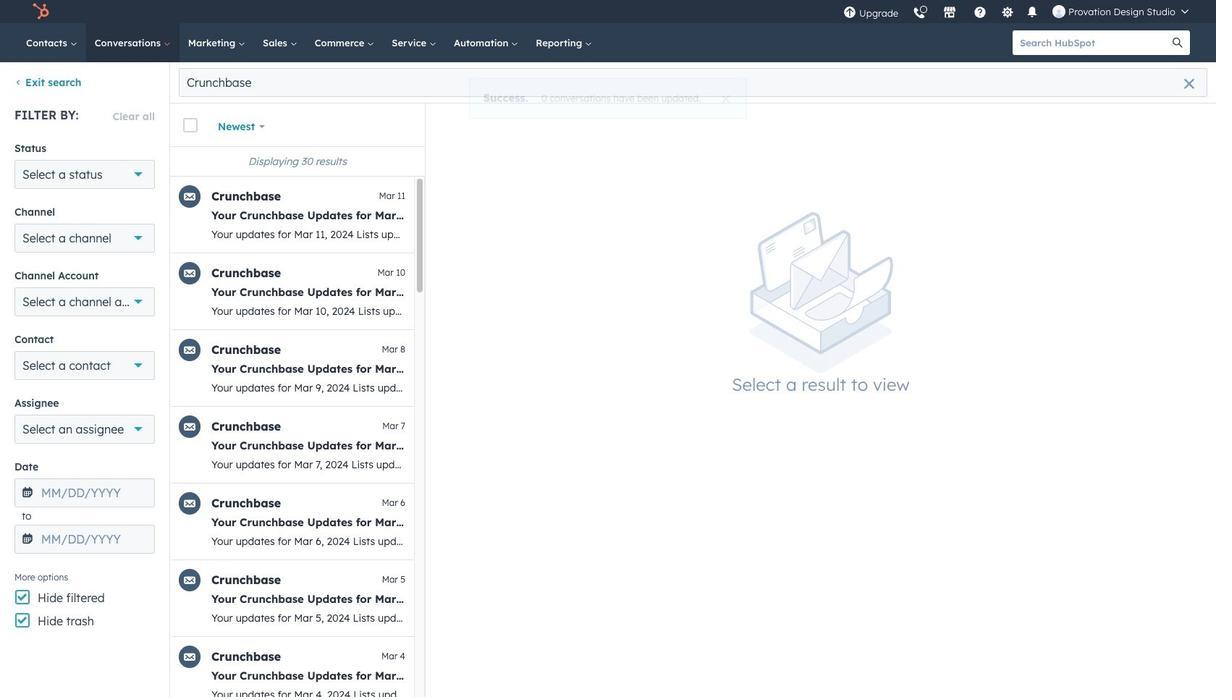 Task type: vqa. For each thing, say whether or not it's contained in the screenshot.
Search SEARCH BOX
yes



Task type: describe. For each thing, give the bounding box(es) containing it.
email from crunchbase with subject your crunchbase updates for mar 6, 2024 row
[[170, 484, 1162, 561]]

Search HubSpot search field
[[1013, 30, 1166, 55]]

email from crunchbase with subject your crunchbase updates for mar 7, 2024 row
[[170, 407, 1160, 484]]

email from crunchbase with subject your crunchbase updates for mar 10, 2024 row
[[170, 254, 1161, 330]]

email from crunchbase with subject your crunchbase updates for mar 5, 2024 row
[[170, 561, 1165, 638]]

email from crunchbase with subject your crunchbase updates for mar 9, 2024 row
[[170, 330, 1163, 407]]

2 mm/dd/yyyy text field from the top
[[14, 525, 155, 554]]



Task type: locate. For each thing, give the bounding box(es) containing it.
main content
[[170, 104, 1217, 698]]

1 vertical spatial mm/dd/yyyy text field
[[14, 525, 155, 554]]

alert
[[472, 79, 745, 118]]

marketplaces image
[[944, 7, 957, 20]]

email from crunchbase with subject your crunchbase updates for mar 11, 2024 row
[[170, 177, 1160, 254]]

close image
[[721, 95, 729, 103]]

menu
[[837, 0, 1199, 23]]

email from crunchbase with subject your crunchbase updates for mar 4, 2024 row
[[170, 638, 1165, 698]]

row group
[[170, 177, 1165, 698]]

james peterson image
[[1053, 5, 1066, 18]]

MM/DD/YYYY text field
[[14, 479, 155, 508], [14, 525, 155, 554]]

Search search field
[[179, 68, 1208, 97]]

0 vertical spatial mm/dd/yyyy text field
[[14, 479, 155, 508]]

clear input image
[[1184, 79, 1196, 91]]

1 mm/dd/yyyy text field from the top
[[14, 479, 155, 508]]



